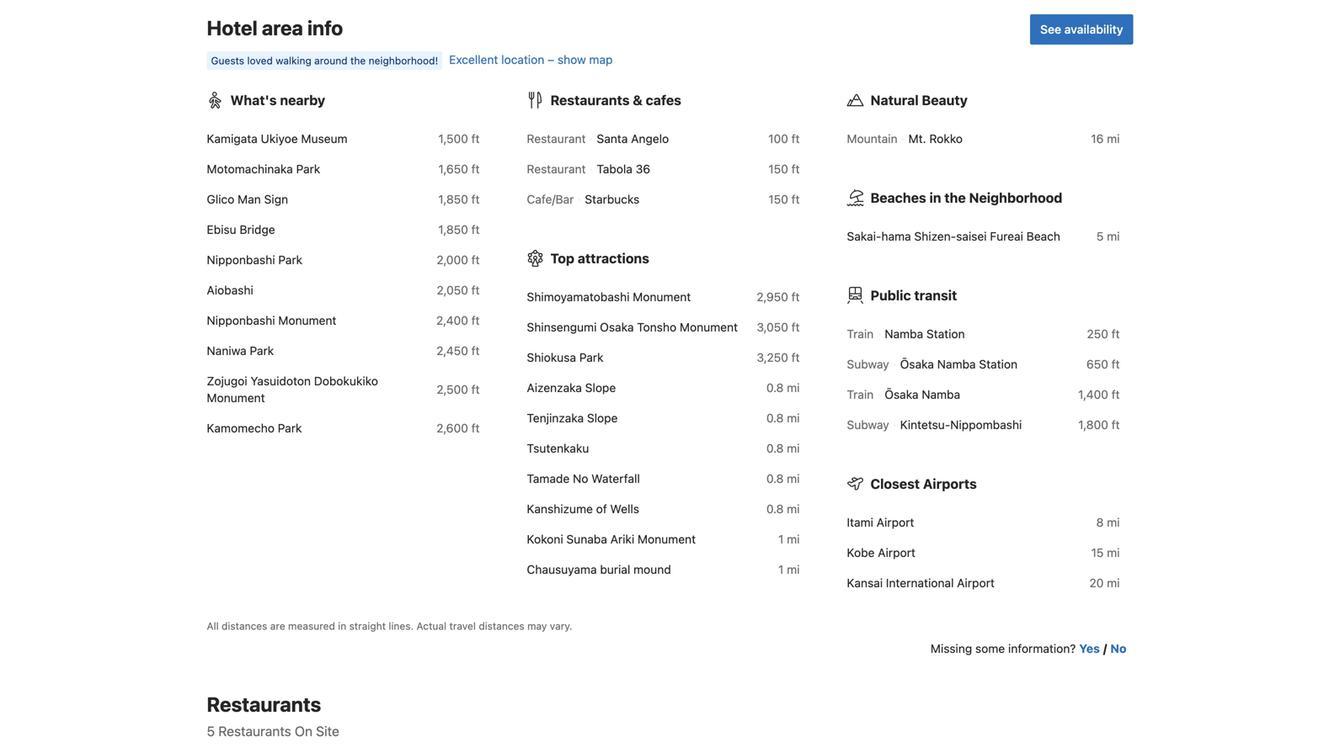 Task type: locate. For each thing, give the bounding box(es) containing it.
1 vertical spatial 1,850 ft
[[438, 223, 480, 237]]

restaurants left the on
[[218, 724, 291, 740]]

train left ōsaka namba
[[847, 388, 874, 402]]

motomachinaka park
[[207, 162, 320, 176]]

150
[[768, 162, 788, 176], [768, 193, 788, 206]]

1,850 ft for ebisu bridge
[[438, 223, 480, 237]]

1,800 ft
[[1078, 418, 1120, 432]]

5 0.8 from the top
[[766, 503, 784, 516]]

1 150 from the top
[[768, 162, 788, 176]]

map
[[589, 53, 613, 67]]

0 vertical spatial 1 mi
[[778, 533, 800, 547]]

monument inside zojugoi yasuidoton dobokukiko monument
[[207, 391, 265, 405]]

0 vertical spatial 1,850 ft
[[438, 193, 480, 206]]

starbucks
[[585, 193, 640, 206]]

0 horizontal spatial 5
[[207, 724, 215, 740]]

subway
[[847, 358, 889, 372], [847, 418, 889, 432]]

1 train from the top
[[847, 327, 874, 341]]

4 0.8 from the top
[[766, 472, 784, 486]]

attractions
[[578, 251, 649, 267]]

0.8 mi
[[766, 381, 800, 395], [766, 412, 800, 425], [766, 442, 800, 456], [766, 472, 800, 486], [766, 503, 800, 516]]

restaurant
[[527, 132, 586, 146], [527, 162, 586, 176]]

slope up 'tenjinzaka slope'
[[585, 381, 616, 395]]

nipponbashi up naniwa park
[[207, 314, 275, 328]]

no up kanshizume of wells
[[573, 472, 588, 486]]

train for ōsaka namba
[[847, 388, 874, 402]]

restaurant left santa on the left of the page
[[527, 132, 586, 146]]

restaurants for restaurants & cafes
[[550, 92, 630, 108]]

1 horizontal spatial in
[[929, 190, 941, 206]]

park down the sign
[[278, 253, 302, 267]]

monument for tonsho
[[680, 321, 738, 334]]

0 vertical spatial the
[[350, 55, 366, 67]]

0.8 for tamade no waterfall
[[766, 472, 784, 486]]

motomachinaka
[[207, 162, 293, 176]]

cafes
[[646, 92, 681, 108]]

1 horizontal spatial 5
[[1097, 230, 1104, 244]]

may
[[527, 621, 547, 633]]

slope for aizenzaka slope
[[585, 381, 616, 395]]

tsutenkaku
[[527, 442, 589, 456]]

the right around
[[350, 55, 366, 67]]

ōsaka up kintetsu-
[[885, 388, 919, 402]]

tamade
[[527, 472, 570, 486]]

see
[[1040, 22, 1061, 36]]

0 horizontal spatial no
[[573, 472, 588, 486]]

3 0.8 mi from the top
[[766, 442, 800, 456]]

1,850 ft for glico man sign
[[438, 193, 480, 206]]

monument up yasuidoton
[[278, 314, 336, 328]]

1 mi for kokoni sunaba ariki monument
[[778, 533, 800, 547]]

15 mi
[[1091, 546, 1120, 560]]

yes button
[[1079, 641, 1100, 658]]

2 1,850 from the top
[[438, 223, 468, 237]]

mi for kobe
[[1107, 546, 1120, 560]]

0 vertical spatial restaurants
[[550, 92, 630, 108]]

all distances are measured in straight lines. actual travel distances may vary.
[[207, 621, 572, 633]]

ōsaka up ōsaka namba
[[900, 358, 934, 372]]

0 vertical spatial 5
[[1097, 230, 1104, 244]]

public transit
[[871, 288, 957, 304]]

mi
[[1107, 132, 1120, 146], [1107, 230, 1120, 244], [787, 381, 800, 395], [787, 412, 800, 425], [787, 442, 800, 456], [787, 472, 800, 486], [787, 503, 800, 516], [1107, 516, 1120, 530], [787, 533, 800, 547], [1107, 546, 1120, 560], [787, 563, 800, 577], [1107, 577, 1120, 591]]

0.8 mi for aizenzaka slope
[[766, 381, 800, 395]]

mt. rokko
[[909, 132, 963, 146]]

2 0.8 from the top
[[766, 412, 784, 425]]

on
[[295, 724, 312, 740]]

monument for ariki
[[638, 533, 696, 547]]

2 vertical spatial namba
[[922, 388, 960, 402]]

station up nippombashi
[[979, 358, 1018, 372]]

distances left may
[[479, 621, 525, 633]]

0.8 mi for tenjinzaka slope
[[766, 412, 800, 425]]

2 1 mi from the top
[[778, 563, 800, 577]]

1 vertical spatial subway
[[847, 418, 889, 432]]

site
[[316, 724, 339, 740]]

3 0.8 from the top
[[766, 442, 784, 456]]

1 150 ft from the top
[[768, 162, 800, 176]]

1 vertical spatial train
[[847, 388, 874, 402]]

subway for kintetsu-nippombashi
[[847, 418, 889, 432]]

restaurant up cafe/bar
[[527, 162, 586, 176]]

0 vertical spatial 1
[[778, 533, 784, 547]]

2 restaurant from the top
[[527, 162, 586, 176]]

5 mi
[[1097, 230, 1120, 244]]

20 mi
[[1089, 577, 1120, 591]]

1 vertical spatial namba
[[937, 358, 976, 372]]

2,600 ft
[[437, 422, 480, 436]]

restaurants 5 restaurants on site
[[207, 693, 339, 740]]

/
[[1103, 642, 1107, 656]]

slope down aizenzaka slope
[[587, 412, 618, 425]]

shinsengumi osaka tonsho monument
[[527, 321, 738, 334]]

nipponbashi down ebisu bridge on the top left of page
[[207, 253, 275, 267]]

1 vertical spatial 150 ft
[[768, 193, 800, 206]]

0 vertical spatial namba
[[885, 327, 923, 341]]

1,850 for glico man sign
[[438, 193, 468, 206]]

5 0.8 mi from the top
[[766, 503, 800, 516]]

nipponbashi for nipponbashi park
[[207, 253, 275, 267]]

1 vertical spatial slope
[[587, 412, 618, 425]]

kanshizume of wells
[[527, 503, 639, 516]]

in
[[929, 190, 941, 206], [338, 621, 346, 633]]

airport right international
[[957, 577, 995, 591]]

1 0.8 from the top
[[766, 381, 784, 395]]

namba up kintetsu-
[[922, 388, 960, 402]]

monument right tonsho
[[680, 321, 738, 334]]

distances
[[222, 621, 267, 633], [479, 621, 525, 633]]

1
[[778, 533, 784, 547], [778, 563, 784, 577]]

airport up kobe airport
[[877, 516, 914, 530]]

0 vertical spatial ōsaka
[[900, 358, 934, 372]]

1 vertical spatial nipponbashi
[[207, 314, 275, 328]]

slope for tenjinzaka slope
[[587, 412, 618, 425]]

restaurants for restaurants 5 restaurants on site
[[207, 693, 321, 717]]

0.8 mi for tsutenkaku
[[766, 442, 800, 456]]

are
[[270, 621, 285, 633]]

ōsaka for ōsaka namba
[[885, 388, 919, 402]]

what's
[[230, 92, 277, 108]]

kamomecho
[[207, 422, 275, 436]]

0 vertical spatial 150 ft
[[768, 162, 800, 176]]

0 vertical spatial 1,850
[[438, 193, 468, 206]]

1 1 from the top
[[778, 533, 784, 547]]

1 vertical spatial airport
[[878, 546, 916, 560]]

park for naniwa park
[[250, 344, 274, 358]]

1 mi left kobe
[[778, 533, 800, 547]]

park for motomachinaka park
[[296, 162, 320, 176]]

2 nipponbashi from the top
[[207, 314, 275, 328]]

zojugoi yasuidoton dobokukiko monument
[[207, 374, 378, 405]]

1 vertical spatial restaurants
[[207, 693, 321, 717]]

1 1 mi from the top
[[778, 533, 800, 547]]

namba
[[885, 327, 923, 341], [937, 358, 976, 372], [922, 388, 960, 402]]

in left straight
[[338, 621, 346, 633]]

mi for tenjinzaka
[[787, 412, 800, 425]]

park down nipponbashi monument at the left top of page
[[250, 344, 274, 358]]

namba down public transit
[[885, 327, 923, 341]]

train for namba station
[[847, 327, 874, 341]]

2 150 ft from the top
[[768, 193, 800, 206]]

150 for starbucks
[[768, 193, 788, 206]]

0 vertical spatial train
[[847, 327, 874, 341]]

kansai
[[847, 577, 883, 591]]

kamomecho park
[[207, 422, 302, 436]]

slope
[[585, 381, 616, 395], [587, 412, 618, 425]]

park down zojugoi yasuidoton dobokukiko monument
[[278, 422, 302, 436]]

1 horizontal spatial the
[[945, 190, 966, 206]]

1,400 ft
[[1078, 388, 1120, 402]]

1 vertical spatial 1
[[778, 563, 784, 577]]

1 vertical spatial no
[[1111, 642, 1127, 656]]

monument for dobokukiko
[[207, 391, 265, 405]]

park for kamomecho park
[[278, 422, 302, 436]]

subway up ōsaka namba
[[847, 358, 889, 372]]

1 vertical spatial 5
[[207, 724, 215, 740]]

nipponbashi
[[207, 253, 275, 267], [207, 314, 275, 328]]

international
[[886, 577, 954, 591]]

1 vertical spatial 1 mi
[[778, 563, 800, 577]]

park
[[296, 162, 320, 176], [278, 253, 302, 267], [250, 344, 274, 358], [579, 351, 604, 365], [278, 422, 302, 436]]

park down museum
[[296, 162, 320, 176]]

2 1 from the top
[[778, 563, 784, 577]]

0 vertical spatial airport
[[877, 516, 914, 530]]

1 vertical spatial station
[[979, 358, 1018, 372]]

1 mi
[[778, 533, 800, 547], [778, 563, 800, 577]]

1 nipponbashi from the top
[[207, 253, 275, 267]]

1 1,850 ft from the top
[[438, 193, 480, 206]]

2 subway from the top
[[847, 418, 889, 432]]

1 0.8 mi from the top
[[766, 381, 800, 395]]

0 vertical spatial restaurant
[[527, 132, 586, 146]]

2 0.8 mi from the top
[[766, 412, 800, 425]]

0.8 for kanshizume of wells
[[766, 503, 784, 516]]

1 vertical spatial 150
[[768, 193, 788, 206]]

measured
[[288, 621, 335, 633]]

2 1,850 ft from the top
[[438, 223, 480, 237]]

restaurants down map
[[550, 92, 630, 108]]

1 horizontal spatial distances
[[479, 621, 525, 633]]

kokoni
[[527, 533, 563, 547]]

wells
[[610, 503, 639, 516]]

1 restaurant from the top
[[527, 132, 586, 146]]

1,850 ft down the 1,650 ft
[[438, 193, 480, 206]]

park for nipponbashi park
[[278, 253, 302, 267]]

4 0.8 mi from the top
[[766, 472, 800, 486]]

guests loved walking around the neighborhood!
[[211, 55, 438, 67]]

monument up mound
[[638, 533, 696, 547]]

in right beaches at the top right
[[929, 190, 941, 206]]

the up "sakai-hama shizen-saisei fureai beach" at the right of page
[[945, 190, 966, 206]]

shimoyamatobashi
[[527, 290, 630, 304]]

1,850 up 2,000
[[438, 223, 468, 237]]

hotel
[[207, 16, 258, 40]]

1 mi left kansai
[[778, 563, 800, 577]]

station
[[927, 327, 965, 341], [979, 358, 1018, 372]]

0 horizontal spatial in
[[338, 621, 346, 633]]

mi for kanshizume
[[787, 503, 800, 516]]

1,850 ft up the '2,000 ft'
[[438, 223, 480, 237]]

2 distances from the left
[[479, 621, 525, 633]]

0 vertical spatial station
[[927, 327, 965, 341]]

1 vertical spatial ōsaka
[[885, 388, 919, 402]]

the
[[350, 55, 366, 67], [945, 190, 966, 206]]

0 vertical spatial slope
[[585, 381, 616, 395]]

1,850 down "1,650"
[[438, 193, 468, 206]]

distances right all
[[222, 621, 267, 633]]

no right /
[[1111, 642, 1127, 656]]

subway left kintetsu-
[[847, 418, 889, 432]]

glico
[[207, 193, 234, 206]]

park up aizenzaka slope
[[579, 351, 604, 365]]

beach
[[1027, 230, 1060, 244]]

1 1,850 from the top
[[438, 193, 468, 206]]

excellent
[[449, 53, 498, 67]]

namba down the namba station
[[937, 358, 976, 372]]

guests
[[211, 55, 244, 67]]

area
[[262, 16, 303, 40]]

itami
[[847, 516, 873, 530]]

airport down itami airport
[[878, 546, 916, 560]]

itami airport
[[847, 516, 914, 530]]

top
[[550, 251, 574, 267]]

0 horizontal spatial the
[[350, 55, 366, 67]]

0 vertical spatial subway
[[847, 358, 889, 372]]

park for shiokusa park
[[579, 351, 604, 365]]

2 train from the top
[[847, 388, 874, 402]]

train down public
[[847, 327, 874, 341]]

1 vertical spatial 1,850
[[438, 223, 468, 237]]

0 horizontal spatial distances
[[222, 621, 267, 633]]

tabola 36
[[597, 162, 650, 176]]

2,000
[[437, 253, 468, 267]]

station up the 'ōsaka namba station'
[[927, 327, 965, 341]]

0 vertical spatial nipponbashi
[[207, 253, 275, 267]]

1 vertical spatial restaurant
[[527, 162, 586, 176]]

0 vertical spatial 150
[[768, 162, 788, 176]]

1 vertical spatial in
[[338, 621, 346, 633]]

1 subway from the top
[[847, 358, 889, 372]]

around
[[314, 55, 348, 67]]

2,500
[[437, 383, 468, 397]]

monument down 'zojugoi'
[[207, 391, 265, 405]]

150 ft for starbucks
[[768, 193, 800, 206]]

tamade no waterfall
[[527, 472, 640, 486]]

0 horizontal spatial station
[[927, 327, 965, 341]]

2 vertical spatial restaurants
[[218, 724, 291, 740]]

1,800
[[1078, 418, 1108, 432]]

1 horizontal spatial no
[[1111, 642, 1127, 656]]

ōsaka
[[900, 358, 934, 372], [885, 388, 919, 402]]

250 ft
[[1087, 327, 1120, 341]]

kobe
[[847, 546, 875, 560]]

tabola
[[597, 162, 633, 176]]

ebisu bridge
[[207, 223, 275, 237]]

0.8 for tenjinzaka slope
[[766, 412, 784, 425]]

2,400 ft
[[436, 314, 480, 328]]

2,950 ft
[[757, 290, 800, 304]]

restaurants up the on
[[207, 693, 321, 717]]

2,950
[[757, 290, 788, 304]]

2 150 from the top
[[768, 193, 788, 206]]



Task type: vqa. For each thing, say whether or not it's contained in the screenshot.


Task type: describe. For each thing, give the bounding box(es) containing it.
see availability button
[[1030, 14, 1133, 45]]

shinsengumi
[[527, 321, 597, 334]]

150 for tabola 36
[[768, 162, 788, 176]]

namba station
[[885, 327, 965, 341]]

cafe/bar
[[527, 193, 574, 206]]

saisei
[[956, 230, 987, 244]]

kansai international airport
[[847, 577, 995, 591]]

1,850 for ebisu bridge
[[438, 223, 468, 237]]

36
[[636, 162, 650, 176]]

glico man sign
[[207, 193, 288, 206]]

restaurants & cafes
[[550, 92, 681, 108]]

natural
[[871, 92, 919, 108]]

ukiyoe
[[261, 132, 298, 146]]

15
[[1091, 546, 1104, 560]]

angelo
[[631, 132, 669, 146]]

nippombashi
[[950, 418, 1022, 432]]

no button
[[1111, 641, 1127, 658]]

mi for chausuyama
[[787, 563, 800, 577]]

neighborhood
[[969, 190, 1062, 206]]

chausuyama
[[527, 563, 597, 577]]

airport for itami airport
[[877, 516, 914, 530]]

ōsaka for ōsaka namba station
[[900, 358, 934, 372]]

2,450
[[436, 344, 468, 358]]

3,250 ft
[[757, 351, 800, 365]]

mi for tamade
[[787, 472, 800, 486]]

public
[[871, 288, 911, 304]]

1 for kokoni sunaba ariki monument
[[778, 533, 784, 547]]

1 vertical spatial the
[[945, 190, 966, 206]]

monument up tonsho
[[633, 290, 691, 304]]

kintetsu-
[[900, 418, 950, 432]]

2 vertical spatial airport
[[957, 577, 995, 591]]

0 vertical spatial no
[[573, 472, 588, 486]]

subway for ōsaka namba station
[[847, 358, 889, 372]]

restaurant for santa angelo
[[527, 132, 586, 146]]

nipponbashi park
[[207, 253, 302, 267]]

what's nearby
[[230, 92, 325, 108]]

aizenzaka
[[527, 381, 582, 395]]

sakai-hama shizen-saisei fureai beach
[[847, 230, 1060, 244]]

0.8 for aizenzaka slope
[[766, 381, 784, 395]]

150 ft for tabola 36
[[768, 162, 800, 176]]

airports
[[923, 476, 977, 492]]

650
[[1087, 358, 1108, 372]]

namba for ōsaka namba station
[[937, 358, 976, 372]]

mi for sakai-
[[1107, 230, 1120, 244]]

location
[[501, 53, 544, 67]]

0.8 mi for kanshizume of wells
[[766, 503, 800, 516]]

some
[[975, 642, 1005, 656]]

see availability
[[1040, 22, 1123, 36]]

shimoyamatobashi monument
[[527, 290, 691, 304]]

2,400
[[436, 314, 468, 328]]

santa angelo
[[597, 132, 669, 146]]

1 for chausuyama burial mound
[[778, 563, 784, 577]]

2,050 ft
[[437, 284, 480, 297]]

missing some information? yes / no
[[931, 642, 1127, 656]]

vary.
[[550, 621, 572, 633]]

top attractions
[[550, 251, 649, 267]]

kokoni sunaba ariki monument
[[527, 533, 696, 547]]

museum
[[301, 132, 348, 146]]

kanshizume
[[527, 503, 593, 516]]

nipponbashi monument
[[207, 314, 336, 328]]

8
[[1096, 516, 1104, 530]]

shiokusa
[[527, 351, 576, 365]]

20
[[1089, 577, 1104, 591]]

mi for itami
[[1107, 516, 1120, 530]]

loved
[[247, 55, 273, 67]]

waterfall
[[591, 472, 640, 486]]

3,050
[[757, 321, 788, 334]]

naniwa park
[[207, 344, 274, 358]]

restaurant for tabola 36
[[527, 162, 586, 176]]

fureai
[[990, 230, 1023, 244]]

osaka
[[600, 321, 634, 334]]

ebisu
[[207, 223, 236, 237]]

nipponbashi for nipponbashi monument
[[207, 314, 275, 328]]

2,050
[[437, 284, 468, 297]]

natural beauty
[[871, 92, 968, 108]]

tenjinzaka
[[527, 412, 584, 425]]

1 mi for chausuyama burial mound
[[778, 563, 800, 577]]

1 distances from the left
[[222, 621, 267, 633]]

show
[[558, 53, 586, 67]]

1,500
[[438, 132, 468, 146]]

mountain
[[847, 132, 898, 146]]

missing
[[931, 642, 972, 656]]

0 vertical spatial in
[[929, 190, 941, 206]]

shiokusa park
[[527, 351, 604, 365]]

3,250
[[757, 351, 788, 365]]

airport for kobe airport
[[878, 546, 916, 560]]

namba for ōsaka namba
[[922, 388, 960, 402]]

1,500 ft
[[438, 132, 480, 146]]

mi for kokoni
[[787, 533, 800, 547]]

16 mi
[[1091, 132, 1120, 146]]

kintetsu-nippombashi
[[900, 418, 1022, 432]]

mt.
[[909, 132, 926, 146]]

aiobashi
[[207, 284, 253, 297]]

0.8 mi for tamade no waterfall
[[766, 472, 800, 486]]

sign
[[264, 193, 288, 206]]

straight
[[349, 621, 386, 633]]

0.8 for tsutenkaku
[[766, 442, 784, 456]]

tonsho
[[637, 321, 677, 334]]

5 inside restaurants 5 restaurants on site
[[207, 724, 215, 740]]

sunaba
[[566, 533, 607, 547]]

mi for aizenzaka
[[787, 381, 800, 395]]

1 horizontal spatial station
[[979, 358, 1018, 372]]

actual
[[417, 621, 447, 633]]

shizen-
[[914, 230, 956, 244]]

info
[[307, 16, 343, 40]]

mi for kansai
[[1107, 577, 1120, 591]]

bridge
[[240, 223, 275, 237]]

16
[[1091, 132, 1104, 146]]

–
[[548, 53, 554, 67]]

3,050 ft
[[757, 321, 800, 334]]

kamigata
[[207, 132, 258, 146]]



